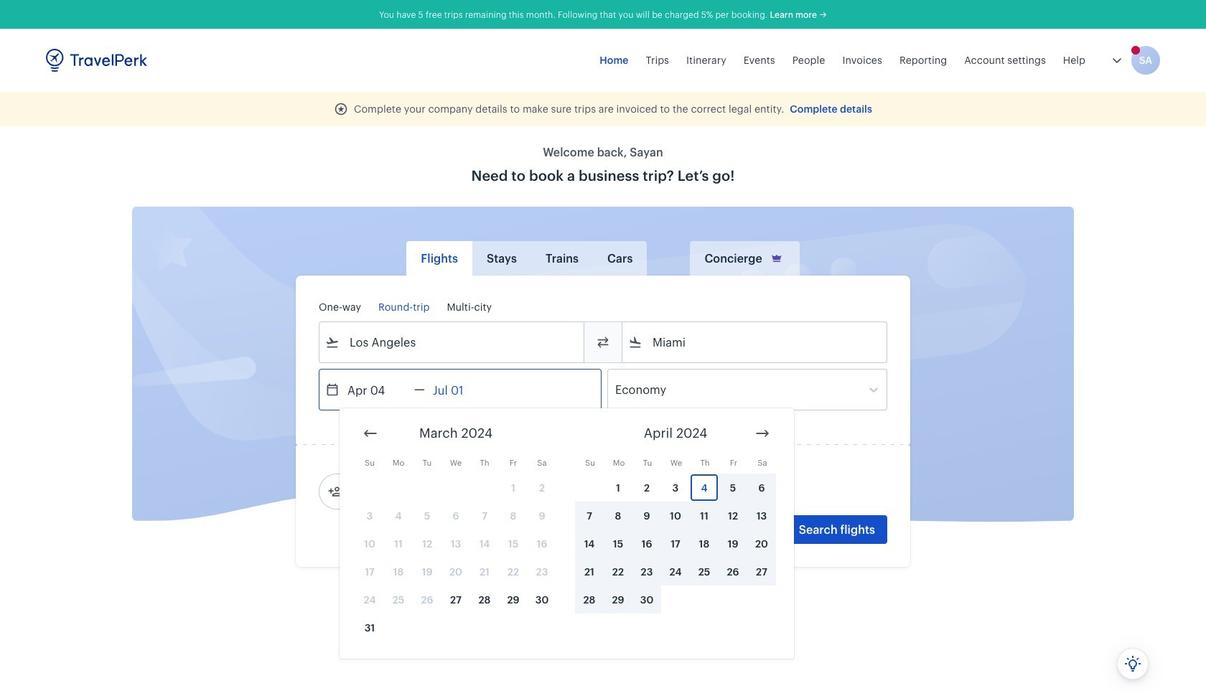 Task type: vqa. For each thing, say whether or not it's contained in the screenshot.
'from' search box
yes



Task type: locate. For each thing, give the bounding box(es) containing it.
move forward to switch to the next month. image
[[754, 425, 771, 442]]

Depart text field
[[340, 370, 414, 410]]

calendar application
[[340, 408, 1206, 659]]

move backward to switch to the previous month. image
[[362, 425, 379, 442]]

From search field
[[340, 331, 565, 354]]

Add first traveler search field
[[342, 480, 492, 503]]



Task type: describe. For each thing, give the bounding box(es) containing it.
To search field
[[642, 331, 868, 354]]

Return text field
[[425, 370, 499, 410]]



